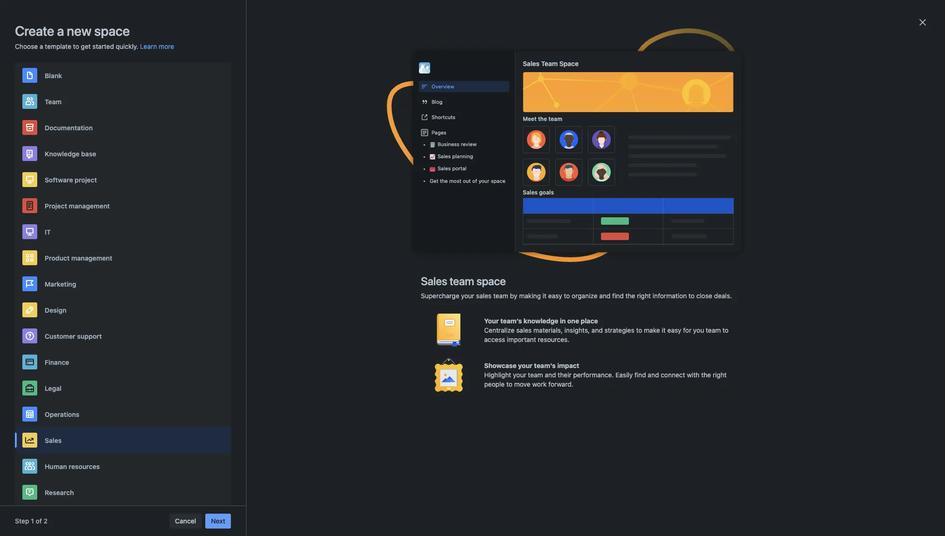 Task type: locate. For each thing, give the bounding box(es) containing it.
each down your
[[477, 329, 491, 337]]

1 horizontal spatial notes
[[611, 64, 628, 72]]

team
[[549, 115, 562, 122], [391, 205, 409, 213], [500, 240, 516, 248], [450, 275, 474, 288], [493, 292, 508, 300], [706, 326, 721, 334], [528, 371, 543, 379]]

1 horizontal spatial what
[[469, 240, 484, 248]]

find inside showcase your team's impact highlight your team and their performance. easily find and connect with the right people to move work forward.
[[635, 371, 646, 379]]

for inside copy and paste this section for each week. type // to add a date win add a few things that went well this week needs input add some projects or efforts that need more input/help note focus add some areas you'll be focusing on next week \n focus \n notes enter any other thoughts or feelings about this past week important links add any key links tha
[[381, 389, 390, 397]]

for up projects
[[381, 389, 390, 397]]

0 vertical spatial new
[[67, 23, 91, 39]]

make
[[644, 326, 660, 334]]

october for this
[[379, 374, 404, 382]]

visited left 15
[[531, 135, 548, 142]]

0 horizontal spatial more
[[159, 42, 174, 50]]

greg robinson link up pages
[[418, 122, 454, 129]]

first up date  participants list meeting participants using their @ mention names @ mention a person to add them as an attendee and they will be notified.  goals list goals for this meeting (e.g., set design priorities for fy19) discussion topics time item presenter notes add notes for each discussion topic  action items add action items to close the loo
[[450, 295, 462, 303]]

//
[[443, 389, 447, 397]]

0 vertical spatial create
[[15, 23, 54, 39]]

20, up participants
[[406, 295, 415, 303]]

visitors
[[462, 231, 483, 239]]

meet the team
[[523, 115, 562, 122]]

first inside create a stellar overview the overview is the first page visitors will see when they visit your space, so it helps to include some information on what the space is about and what your team is working on. overview.svg add a header image. this gives your overview visual appeal and makes it welcoming for visitors. explain what the space is for. start
[[432, 231, 443, 239]]

- inside template - weekly status report my first space
[[449, 64, 452, 72]]

marketing
[[45, 280, 76, 288]]

1 horizontal spatial most
[[449, 178, 461, 184]]

overview right the the
[[385, 231, 412, 239]]

most down sales portal
[[449, 178, 461, 184]]

1 vertical spatial any
[[327, 417, 338, 425]]

2 vertical spatial october 20, 2023 button
[[379, 374, 433, 383]]

0 horizontal spatial some
[[320, 240, 336, 248]]

pages
[[432, 129, 446, 136]]

right inside sales team space supercharge your sales team by making it easy to organize and find the right information to close deals.
[[637, 292, 651, 300]]

1 vertical spatial meeting
[[473, 319, 498, 327]]

goals
[[539, 189, 554, 196], [433, 319, 449, 327]]

1 vertical spatial each
[[391, 389, 406, 397]]

went
[[569, 389, 584, 397]]

1 horizontal spatial information
[[653, 292, 687, 300]]

blank button
[[15, 62, 231, 88]]

1 horizontal spatial add
[[587, 310, 599, 318]]

3 october 20, 2023 button from the top
[[379, 374, 433, 383]]

ways.
[[768, 173, 785, 181]]

2 vertical spatial october
[[379, 374, 404, 382]]

a up 'priorities'
[[552, 310, 555, 318]]

create inside create a stellar overview the overview is the first page visitors will see when they visit your space, so it helps to include some information on what the space is about and what your team is working on. overview.svg add a header image. this gives your overview visual appeal and makes it welcoming for visitors. explain what the space is for. start
[[296, 231, 316, 239]]

finance button
[[15, 349, 231, 375]]

the up "stellar"
[[320, 205, 331, 213]]

team down blank
[[45, 98, 62, 105]]

0 horizontal spatial mention
[[470, 310, 494, 318]]

2023 for their
[[417, 295, 433, 303]]

the inside 'get the most out of your team space october 20, 2023'
[[320, 205, 331, 213]]

overview up recent
[[158, 45, 186, 53]]

team inside "button"
[[45, 98, 62, 105]]

0 vertical spatial meeting
[[365, 310, 390, 318]]

october 20, 2023 button for section
[[379, 374, 433, 383]]

more right learn
[[159, 42, 174, 50]]

1 horizontal spatial right
[[713, 371, 727, 379]]

organize down whiteboards
[[672, 173, 698, 181]]

2 - from the left
[[579, 64, 582, 72]]

1 vertical spatial list
[[420, 319, 431, 327]]

1 horizontal spatial mention
[[525, 310, 550, 318]]

team inside create a stellar overview the overview is the first page visitors will see when they visit your space, so it helps to include some information on what the space is about and what your team is working on. overview.svg add a header image. this gives your overview visual appeal and makes it welcoming for visitors. explain what the space is for. start
[[500, 240, 516, 248]]

• for mention
[[435, 295, 438, 303]]

the up visual
[[420, 231, 430, 239]]

software project button
[[15, 167, 231, 193]]

0 vertical spatial add
[[587, 310, 599, 318]]

software project
[[45, 176, 97, 184]]

1
[[31, 517, 34, 525]]

week
[[612, 389, 627, 397], [348, 408, 363, 416], [575, 408, 591, 416]]

0 vertical spatial of
[[472, 178, 477, 184]]

0 vertical spatial their
[[447, 310, 461, 318]]

1 - from the left
[[449, 64, 452, 72]]

be inside copy and paste this section for each week. type // to add a date win add a few things that went well this week needs input add some projects or efforts that need more input/help note focus add some areas you'll be focusing on next week \n focus \n notes enter any other thoughts or feelings about this past week important links add any key links tha
[[604, 399, 611, 406]]

started right get
[[92, 42, 114, 50]]

:toolbox: image
[[430, 166, 435, 172]]

as
[[617, 310, 624, 318]]

1 vertical spatial october 20, 2023 button
[[379, 295, 433, 304]]

1 horizontal spatial sales
[[516, 326, 532, 334]]

ago for :notepad_spiral: icon
[[575, 85, 584, 91]]

minutes for :notepad_spiral: icon
[[554, 85, 574, 91]]

new down teams at top right
[[754, 173, 766, 181]]

and inside whiteboards are available in beta more freeform than pages or blogs, whiteboards empower teams to organize and brainstorm in new ways.
[[700, 173, 711, 181]]

2 down my first space
[[550, 85, 553, 91]]

to inside whiteboards are available in beta more freeform than pages or blogs, whiteboards empower teams to organize and brainstorm in new ways.
[[761, 163, 767, 171]]

october 20, 2023 • my first space up type
[[379, 374, 482, 382]]

:wave: image
[[402, 115, 413, 127], [402, 115, 413, 127]]

copy
[[296, 389, 312, 397]]

0 horizontal spatial be
[[364, 319, 371, 327]]

in inside your team's knowledge in one place centralize sales materials, insights, and strategies to make it easy for you team to access important resources.
[[560, 317, 566, 325]]

1 vertical spatial on
[[324, 408, 331, 416]]

their inside showcase your team's impact highlight your team and their performance. easily find and connect with the right people to move work forward.
[[558, 371, 571, 379]]

20,
[[406, 216, 415, 224], [406, 295, 415, 303], [406, 374, 415, 382]]

team down announcements
[[391, 205, 409, 213]]

minutes for :dart: icon
[[424, 85, 444, 91]]

october up the 'section'
[[379, 374, 404, 382]]

management for product management
[[71, 254, 112, 262]]

group containing overview
[[137, 41, 249, 125]]

1 template from the left
[[418, 64, 447, 72]]

information
[[338, 240, 372, 248], [653, 292, 687, 300]]

2 mention from the left
[[525, 310, 550, 318]]

1 horizontal spatial -
[[579, 64, 582, 72]]

header
[[296, 250, 317, 257]]

sales for portal
[[438, 165, 451, 171]]

2 \n from the left
[[392, 408, 398, 416]]

0 horizontal spatial goals
[[433, 319, 449, 327]]

1 horizontal spatial @
[[518, 310, 524, 318]]

one
[[567, 317, 579, 325]]

focus down projects
[[372, 408, 390, 416]]

out inside 'get the most out of your team space october 20, 2023'
[[352, 205, 363, 213]]

@ up set
[[518, 310, 524, 318]]

0 vertical spatial right
[[637, 292, 651, 300]]

2 up getting
[[420, 85, 423, 91]]

planning
[[452, 153, 473, 159]]

0 horizontal spatial each
[[391, 389, 406, 397]]

using
[[429, 310, 445, 318]]

first inside template - weekly status report my first space
[[427, 72, 437, 78]]

space inside sales team space supercharge your sales team by making it easy to organize and find the right information to close deals.
[[476, 275, 506, 288]]

easy inside sales team space supercharge your sales team by making it easy to organize and find the right information to close deals.
[[548, 292, 562, 300]]

add
[[587, 310, 599, 318], [457, 389, 468, 397]]

\n up tha
[[365, 408, 371, 416]]

1 vertical spatial close
[[304, 338, 320, 346]]

1 vertical spatial october
[[379, 295, 404, 303]]

performance.
[[573, 371, 614, 379]]

0 vertical spatial more
[[159, 42, 174, 50]]

focus down few
[[516, 399, 534, 406]]

by
[[510, 292, 517, 300]]

1 • from the top
[[435, 295, 438, 303]]

0 horizontal spatial organize
[[572, 292, 598, 300]]

greg robinson link
[[418, 122, 454, 129], [548, 122, 584, 129]]

of inside 'get the most out of your team space october 20, 2023'
[[365, 205, 372, 213]]

this
[[341, 250, 353, 257]]

1 horizontal spatial some
[[348, 399, 364, 406]]

2 for my first space link above blog
[[420, 85, 423, 91]]

1 horizontal spatial more
[[452, 399, 468, 406]]

0 vertical spatial most
[[449, 178, 461, 184]]

0 vertical spatial notes
[[611, 64, 628, 72]]

more inside create a new space choose a template to get started quickly. learn more
[[159, 42, 174, 50]]

overview inside create a new space "dialog"
[[432, 83, 454, 89]]

2 inside create a new space "dialog"
[[44, 517, 48, 525]]

greg robinson link for 10
[[418, 122, 454, 129]]

be up important
[[604, 399, 611, 406]]

create
[[15, 23, 54, 39], [296, 231, 316, 239]]

3 20, from the top
[[406, 374, 415, 382]]

to right helps
[[625, 231, 631, 239]]

list
[[353, 310, 364, 318], [420, 319, 431, 327]]

week.
[[408, 389, 425, 397]]

overview up visited 15 minutes ago
[[548, 115, 577, 122]]

some down the 'section'
[[348, 399, 364, 406]]

1 horizontal spatial they
[[527, 231, 540, 239]]

0 horizontal spatial -
[[449, 64, 452, 72]]

goals inside create a new space "dialog"
[[539, 189, 554, 196]]

visited down :dart: image
[[402, 85, 418, 91]]

or inside whiteboards are available in beta more freeform than pages or blogs, whiteboards empower teams to organize and brainstorm in new ways.
[[752, 154, 758, 162]]

0 vertical spatial easy
[[548, 292, 562, 300]]

notes down efforts
[[400, 408, 417, 416]]

date
[[475, 389, 489, 397]]

focus
[[516, 399, 534, 406], [372, 408, 390, 416]]

0 horizontal spatial find
[[612, 292, 624, 300]]

most inside create a new space "dialog"
[[449, 178, 461, 184]]

create up choose
[[15, 23, 54, 39]]

1 vertical spatial 20,
[[406, 295, 415, 303]]

1 vertical spatial october 20, 2023 • my first space
[[379, 374, 482, 382]]

0 horizontal spatial right
[[637, 292, 651, 300]]

create a new space dialog
[[0, 0, 945, 536]]

create up include
[[296, 231, 316, 239]]

sales right the report
[[523, 60, 539, 68]]

1 vertical spatial get
[[305, 205, 318, 213]]

you'll
[[586, 399, 602, 406]]

team left space
[[541, 60, 558, 68]]

1 vertical spatial management
[[71, 254, 112, 262]]

started inside getting started in confluence greg robinson
[[443, 115, 466, 122]]

shortcuts
[[432, 114, 455, 120]]

each
[[477, 329, 491, 337], [391, 389, 406, 397]]

add inside create a stellar overview the overview is the first page visitors will see when they visit your space, so it helps to include some information on what the space is about and what your team is working on. overview.svg add a header image. this gives your overview visual appeal and makes it welcoming for visitors. explain what the space is for. start
[[601, 240, 613, 248]]

20, up week.
[[406, 374, 415, 382]]

create inside create a new space choose a template to get started quickly. learn more
[[15, 23, 54, 39]]

0 vertical spatial information
[[338, 240, 372, 248]]

20, down announcements
[[406, 216, 415, 224]]

new inside whiteboards are available in beta more freeform than pages or blogs, whiteboards empower teams to organize and brainstorm in new ways.
[[754, 173, 766, 181]]

0 horizontal spatial template
[[418, 64, 447, 72]]

team right you
[[706, 326, 721, 334]]

my first space link up //
[[439, 374, 482, 383]]

team
[[541, 60, 558, 68], [45, 98, 62, 105]]

page
[[445, 231, 460, 239]]

past
[[560, 408, 573, 416]]

1 20, from the top
[[406, 216, 415, 224]]

1 horizontal spatial overview
[[432, 83, 454, 89]]

the down sales portal
[[440, 178, 448, 184]]

2 @ from the left
[[518, 310, 524, 318]]

sales portal
[[438, 165, 467, 171]]

connect
[[661, 371, 685, 379]]

important
[[507, 336, 536, 344]]

0 vertical spatial find
[[612, 292, 624, 300]]

1 horizontal spatial team
[[541, 60, 558, 68]]

my first space link up the using
[[439, 295, 482, 304]]

the up 'an'
[[625, 292, 635, 300]]

team right :sunflower: image
[[549, 115, 562, 122]]

visited 2 minutes ago up blog
[[402, 85, 454, 91]]

close
[[696, 292, 712, 300], [304, 338, 320, 346]]

out inside create a new space "dialog"
[[463, 178, 471, 184]]

right for team's
[[713, 371, 727, 379]]

for inside create a stellar overview the overview is the first page visitors will see when they visit your space, so it helps to include some information on what the space is about and what your team is working on. overview.svg add a header image. this gives your overview visual appeal and makes it welcoming for visitors. explain what the space is for. start
[[531, 250, 539, 257]]

1 greg from the left
[[418, 122, 430, 128]]

•
[[435, 295, 438, 303], [435, 374, 438, 382]]

0 vertical spatial overview
[[158, 45, 186, 53]]

sales up human
[[45, 436, 62, 444]]

2 template from the left
[[548, 64, 577, 72]]

access
[[484, 336, 505, 344]]

1 vertical spatial they
[[338, 319, 351, 327]]

for down supercharge
[[451, 319, 459, 327]]

visited 2 minutes ago down my first space
[[531, 85, 584, 91]]

2 greg from the left
[[548, 122, 560, 128]]

mention up centralize
[[470, 310, 494, 318]]

overview inside group
[[158, 45, 186, 53]]

about down things
[[529, 408, 546, 416]]

banner
[[0, 0, 945, 26]]

0 horizontal spatial week
[[348, 408, 363, 416]]

knowledge
[[45, 150, 80, 158]]

get inside create a new space "dialog"
[[430, 178, 438, 184]]

add up fy19)
[[587, 310, 599, 318]]

it right makes
[[491, 250, 495, 257]]

ago for :dart: icon
[[445, 85, 454, 91]]

about inside copy and paste this section for each week. type // to add a date win add a few things that went well this week needs input add some projects or efforts that need more input/help note focus add some areas you'll be focusing on next week \n focus \n notes enter any other thoughts or feelings about this past week important links add any key links tha
[[529, 408, 546, 416]]

0 vertical spatial organize
[[672, 173, 698, 181]]

1 2023 from the top
[[417, 216, 433, 224]]

sales for team
[[421, 275, 447, 288]]

1 horizontal spatial about
[[529, 408, 546, 416]]

to up person
[[564, 292, 570, 300]]

2023 for for
[[417, 374, 433, 382]]

items down one
[[566, 329, 582, 337]]

add down focusing
[[313, 417, 325, 425]]

2 october 20, 2023 button from the top
[[379, 295, 433, 304]]

team's inside showcase your team's impact highlight your team and their performance. easily find and connect with the right people to move work forward.
[[534, 362, 556, 370]]

2023 up week.
[[417, 374, 433, 382]]

1 vertical spatial team
[[45, 98, 62, 105]]

new
[[67, 23, 91, 39], [754, 173, 766, 181]]

0 horizontal spatial out
[[352, 205, 363, 213]]

1 october from the top
[[379, 216, 404, 224]]

- right space
[[579, 64, 582, 72]]

0 horizontal spatial any
[[327, 417, 338, 425]]

create a space image
[[234, 140, 245, 151]]

list up time
[[353, 310, 364, 318]]

visited for :dart: image
[[402, 85, 418, 91]]

1 october 20, 2023 • my first space from the top
[[379, 295, 482, 303]]

create for new
[[15, 23, 54, 39]]

0 horizontal spatial on
[[324, 408, 331, 416]]

:sunflower: image
[[531, 115, 543, 127]]

right inside showcase your team's impact highlight your team and their performance. easily find and connect with the right people to move work forward.
[[713, 371, 727, 379]]

template inside template - weekly status report my first space
[[418, 64, 447, 72]]

it
[[45, 228, 51, 236]]

that
[[556, 389, 567, 397], [422, 399, 434, 406]]

started up pages
[[443, 115, 466, 122]]

move
[[514, 380, 530, 388]]

of for team
[[365, 205, 372, 213]]

• for week.
[[435, 374, 438, 382]]

visited 2 minutes ago for my first space link under space
[[531, 85, 584, 91]]

1 vertical spatial organize
[[572, 292, 598, 300]]

right for space
[[637, 292, 651, 300]]

space
[[94, 23, 130, 39], [438, 72, 453, 78], [568, 72, 583, 78], [491, 178, 505, 184], [411, 205, 431, 213], [411, 240, 429, 248], [617, 250, 635, 257], [476, 275, 506, 288], [464, 295, 482, 303], [464, 374, 482, 382]]

gives
[[355, 250, 371, 257]]

sales inside sales team space supercharge your sales team by making it easy to organize and find the right information to close deals.
[[421, 275, 447, 288]]

feed
[[632, 162, 646, 169]]

close inside sales team space supercharge your sales team by making it easy to organize and find the right information to close deals.
[[696, 292, 712, 300]]

1 vertical spatial overview
[[432, 83, 454, 89]]

finance
[[45, 358, 69, 366]]

started
[[92, 42, 114, 50], [443, 115, 466, 122]]

and down whiteboards
[[700, 173, 711, 181]]

they up topics
[[338, 319, 351, 327]]

action
[[598, 329, 616, 337]]

group
[[137, 41, 249, 125]]

deals.
[[714, 292, 732, 300]]

add up note
[[504, 389, 516, 397]]

1 horizontal spatial week
[[575, 408, 591, 416]]

first left page on the left of the page
[[432, 231, 443, 239]]

of down planning on the top of page
[[472, 178, 477, 184]]

0 vertical spatial goals
[[539, 189, 554, 196]]

0 vertical spatial notes
[[415, 329, 432, 337]]

most inside 'get the most out of your team space october 20, 2023'
[[333, 205, 350, 213]]

team's inside your team's knowledge in one place centralize sales materials, insights, and strategies to make it easy for you team to access important resources.
[[500, 317, 522, 325]]

your inside sales team space supercharge your sales team by making it easy to organize and find the right information to close deals.
[[461, 292, 474, 300]]

and down place
[[592, 326, 603, 334]]

sales up important
[[516, 326, 532, 334]]

loo
[[333, 338, 342, 346]]

your inside 'get the most out of your team space october 20, 2023'
[[374, 205, 390, 213]]

0 horizontal spatial items
[[566, 329, 582, 337]]

2 visited 2 minutes ago from the left
[[531, 85, 584, 91]]

0 vertical spatial on
[[374, 240, 381, 248]]

need
[[436, 399, 451, 406]]

design
[[528, 319, 549, 327]]

add inside date  participants list meeting participants using their @ mention names @ mention a person to add them as an attendee and they will be notified.  goals list goals for this meeting (e.g., set design priorities for fy19) discussion topics time item presenter notes add notes for each discussion topic  action items add action items to close the loo
[[587, 310, 599, 318]]

some up image.
[[320, 240, 336, 248]]

october
[[379, 216, 404, 224], [379, 295, 404, 303], [379, 374, 404, 382]]

1 robinson from the left
[[432, 122, 454, 128]]

0 vertical spatial october 20, 2023 • my first space
[[379, 295, 482, 303]]

settings
[[707, 192, 732, 200]]

goals up visit
[[539, 189, 554, 196]]

stellar
[[323, 231, 341, 239]]

2 • from the top
[[435, 374, 438, 382]]

sales for goals
[[523, 189, 538, 196]]

find up as
[[612, 292, 624, 300]]

on
[[374, 240, 381, 248], [324, 408, 331, 416]]

1 horizontal spatial robinson
[[561, 122, 584, 128]]

2 20, from the top
[[406, 295, 415, 303]]

1 vertical spatial notes
[[400, 408, 417, 416]]

sales right :chart_with_upwards_trend: image
[[438, 153, 451, 159]]

management for project management
[[69, 202, 110, 210]]

0 horizontal spatial greg robinson link
[[418, 122, 454, 129]]

- for weekly
[[449, 64, 452, 72]]

3 2023 from the top
[[417, 374, 433, 382]]

team up the work
[[528, 371, 543, 379]]

1 horizontal spatial organize
[[672, 173, 698, 181]]

2 for my first space link under space
[[550, 85, 553, 91]]

their right the using
[[447, 310, 461, 318]]

are
[[719, 143, 730, 151]]

1 visited 2 minutes ago from the left
[[402, 85, 454, 91]]

to left move
[[506, 380, 512, 388]]

of for space
[[472, 178, 477, 184]]

customer support button
[[15, 323, 231, 349]]

key
[[340, 417, 350, 425]]

1 horizontal spatial \n
[[392, 408, 398, 416]]

-
[[449, 64, 452, 72], [579, 64, 582, 72]]

organize inside whiteboards are available in beta more freeform than pages or blogs, whiteboards empower teams to organize and brainstorm in new ways.
[[672, 173, 698, 181]]

sales inside your team's knowledge in one place centralize sales materials, insights, and strategies to make it easy for you team to access important resources.
[[516, 326, 532, 334]]

0 horizontal spatial \n
[[365, 408, 371, 416]]

2023 up visual
[[417, 216, 433, 224]]

it button
[[15, 219, 231, 245]]

2 october 20, 2023 • my first space from the top
[[379, 374, 482, 382]]

sales inside sales team space supercharge your sales team by making it easy to organize and find the right information to close deals.
[[476, 292, 492, 300]]

knowledge base
[[45, 150, 96, 158]]

will up time
[[352, 319, 362, 327]]

for down working
[[531, 250, 539, 257]]

some
[[320, 240, 336, 248], [348, 399, 364, 406], [550, 399, 566, 406]]

easy up person
[[548, 292, 562, 300]]

get the most out of your team space link
[[305, 204, 433, 214]]

1 horizontal spatial list
[[420, 319, 431, 327]]

learn
[[140, 42, 157, 50]]

get the most out of your space
[[430, 178, 505, 184]]

2 october from the top
[[379, 295, 404, 303]]

1 horizontal spatial template
[[548, 64, 577, 72]]

2023 up the using
[[417, 295, 433, 303]]

0 horizontal spatial @
[[462, 310, 468, 318]]

week down the areas
[[575, 408, 591, 416]]

2 horizontal spatial week
[[612, 389, 627, 397]]

20, for section
[[406, 374, 415, 382]]

1 vertical spatial find
[[635, 371, 646, 379]]

ago
[[445, 85, 454, 91], [575, 85, 584, 91], [448, 135, 457, 142], [577, 135, 587, 142]]

week up links
[[348, 408, 363, 416]]

team's up the work
[[534, 362, 556, 370]]

0 horizontal spatial started
[[92, 42, 114, 50]]

1 horizontal spatial that
[[556, 389, 567, 397]]

october 20, 2023 button up week.
[[379, 374, 433, 383]]

or up teams at top right
[[752, 154, 758, 162]]

1 greg robinson link from the left
[[418, 122, 454, 129]]

2 horizontal spatial or
[[752, 154, 758, 162]]

for inside your team's knowledge in one place centralize sales materials, insights, and strategies to make it easy for you team to access important resources.
[[683, 326, 691, 334]]

0 horizontal spatial greg
[[418, 122, 430, 128]]

this left your
[[461, 319, 472, 327]]

product
[[45, 254, 70, 262]]

notes inside copy and paste this section for each week. type // to add a date win add a few things that went well this week needs input add some projects or efforts that need more input/help note focus add some areas you'll be focusing on next week \n focus \n notes enter any other thoughts or feelings about this past week important links add any key links tha
[[400, 408, 417, 416]]

it inside sales team space supercharge your sales team by making it easy to organize and find the right information to close deals.
[[543, 292, 546, 300]]

notes inside date  participants list meeting participants using their @ mention names @ mention a person to add them as an attendee and they will be notified.  goals list goals for this meeting (e.g., set design priorities for fy19) discussion topics time item presenter notes add notes for each discussion topic  action items add action items to close the loo
[[448, 329, 465, 337]]

some up past
[[550, 399, 566, 406]]

2 greg robinson link from the left
[[548, 122, 584, 129]]

1 horizontal spatial find
[[635, 371, 646, 379]]

robinson up pages
[[432, 122, 454, 128]]

greg inside getting started in confluence greg robinson
[[418, 122, 430, 128]]

in inside getting started in confluence greg robinson
[[468, 115, 473, 122]]

new inside create a new space choose a template to get started quickly. learn more
[[67, 23, 91, 39]]

they
[[527, 231, 540, 239], [338, 319, 351, 327]]

0 horizontal spatial their
[[447, 310, 461, 318]]

your
[[479, 178, 489, 184], [374, 205, 390, 213], [556, 231, 569, 239], [485, 240, 499, 248], [373, 250, 386, 257], [461, 292, 474, 300], [518, 362, 532, 370], [513, 371, 526, 379]]

names
[[496, 310, 516, 318]]

insights,
[[565, 326, 590, 334]]

1 vertical spatial right
[[713, 371, 727, 379]]

0 horizontal spatial get
[[305, 205, 318, 213]]

any down need
[[437, 408, 447, 416]]

list down the using
[[420, 319, 431, 327]]

most for space
[[449, 178, 461, 184]]

1 vertical spatial notes
[[448, 329, 465, 337]]

3 october from the top
[[379, 374, 404, 382]]

0 horizontal spatial visited 2 minutes ago
[[402, 85, 454, 91]]

tha
[[367, 417, 377, 425]]

1 horizontal spatial get
[[430, 178, 438, 184]]

sales up your
[[476, 292, 492, 300]]

0 vertical spatial be
[[364, 319, 371, 327]]

get for team
[[305, 205, 318, 213]]

my up //
[[439, 374, 449, 382]]

0 horizontal spatial robinson
[[432, 122, 454, 128]]

information inside create a stellar overview the overview is the first page visitors will see when they visit your space, so it helps to include some information on what the space is about and what your team is working on. overview.svg add a header image. this gives your overview visual appeal and makes it welcoming for visitors. explain what the space is for. start
[[338, 240, 372, 248]]

:notebook: image
[[430, 142, 435, 148], [430, 142, 435, 148]]

get inside 'get the most out of your team space october 20, 2023'
[[305, 205, 318, 213]]

easy inside your team's knowledge in one place centralize sales materials, insights, and strategies to make it easy for you team to access important resources.
[[667, 326, 681, 334]]

or left efforts
[[392, 399, 398, 406]]

0 vertical spatial out
[[463, 178, 471, 184]]

topic
[[526, 329, 541, 337]]

their inside date  participants list meeting participants using their @ mention names @ mention a person to add them as an attendee and they will be notified.  goals list goals for this meeting (e.g., set design priorities for fy19) discussion topics time item presenter notes add notes for each discussion topic  action items add action items to close the loo
[[447, 310, 461, 318]]

2 2023 from the top
[[417, 295, 433, 303]]



Task type: vqa. For each thing, say whether or not it's contained in the screenshot.
ON in Copy and paste this section for each week. Type // to add a date Win Add a few things that went well this week Needs input Add some projects or efforts that need more input/help note Focus Add some areas you'll be focusing on next week \n Focus \n Notes Enter any other thoughts or feelings about this past week Important Links Add any key links tha
yes



Task type: describe. For each thing, give the bounding box(es) containing it.
visited for :sunflower: image
[[531, 135, 548, 142]]

human resources
[[45, 463, 100, 470]]

space inside create a new space choose a template to get started quickly. learn more
[[94, 23, 130, 39]]

template for template - meeting notes
[[548, 64, 577, 72]]

on inside copy and paste this section for each week. type // to add a date win add a few things that went well this week needs input add some projects or efforts that need more input/help note focus add some areas you'll be focusing on next week \n focus \n notes enter any other thoughts or feelings about this past week important links add any key links tha
[[324, 408, 331, 416]]

few
[[523, 389, 533, 397]]

each inside copy and paste this section for each week. type // to add a date win add a few things that went well this week needs input add some projects or efforts that need more input/help note focus add some areas you'll be focusing on next week \n focus \n notes enter any other thoughts or feelings about this past week important links add any key links tha
[[391, 389, 406, 397]]

sales inside button
[[45, 436, 62, 444]]

october inside 'get the most out of your team space october 20, 2023'
[[379, 216, 404, 224]]

the right meet
[[538, 115, 547, 122]]

team left by
[[493, 292, 508, 300]]

showcase your team's impact highlight your team and their performance. easily find and connect with the right people to move work forward.
[[484, 362, 727, 388]]

they inside create a stellar overview the overview is the first page visitors will see when they visit your space, so it helps to include some information on what the space is about and what your team is working on. overview.svg add a header image. this gives your overview visual appeal and makes it welcoming for visitors. explain what the space is for. start
[[527, 231, 540, 239]]

space,
[[571, 231, 591, 239]]

out for team
[[352, 205, 363, 213]]

organize inside sales team space supercharge your sales team by making it easy to organize and find the right information to close deals.
[[572, 292, 598, 300]]

some inside create a stellar overview the overview is the first page visitors will see when they visit your space, so it helps to include some information on what the space is about and what your team is working on. overview.svg add a header image. this gives your overview visual appeal and makes it welcoming for visitors. explain what the space is for. start
[[320, 240, 336, 248]]

add inside copy and paste this section for each week. type // to add a date win add a few things that went well this week needs input add some projects or efforts that need more input/help note focus add some areas you'll be focusing on next week \n focus \n notes enter any other thoughts or feelings about this past week important links add any key links tha
[[457, 389, 468, 397]]

sales for team
[[523, 60, 539, 68]]

to inside copy and paste this section for each week. type // to add a date win add a few things that went well this week needs input add some projects or efforts that need more input/help note focus add some areas you'll be focusing on next week \n focus \n notes enter any other thoughts or feelings about this past week important links add any key links tha
[[449, 389, 455, 397]]

things
[[535, 389, 554, 397]]

so
[[592, 231, 600, 239]]

create for stellar
[[296, 231, 316, 239]]

my first space link down space
[[548, 72, 583, 79]]

to inside create a stellar overview the overview is the first page visitors will see when they visit your space, so it helps to include some information on what the space is about and what your team is working on. overview.svg add a header image. this gives your overview visual appeal and makes it welcoming for visitors. explain what the space is for. start
[[625, 231, 631, 239]]

easily
[[615, 371, 633, 379]]

next button
[[205, 514, 231, 529]]

resources
[[69, 463, 100, 470]]

for left access
[[466, 329, 475, 337]]

beta
[[772, 143, 787, 151]]

links
[[352, 417, 365, 425]]

october 20, 2023 button for using
[[379, 295, 433, 304]]

space inside template - weekly status report my first space
[[438, 72, 453, 78]]

sales for planning
[[438, 153, 451, 159]]

2 horizontal spatial some
[[550, 399, 566, 406]]

create a stellar overview the overview is the first page visitors will see when they visit your space, so it helps to include some information on what the space is about and what your team is working on. overview.svg add a header image. this gives your overview visual appeal and makes it welcoming for visitors. explain what the space is for. start
[[296, 231, 635, 267]]

visited 2 minutes ago for my first space link above blog
[[402, 85, 454, 91]]

0 horizontal spatial of
[[36, 517, 42, 525]]

overview left visual
[[388, 250, 414, 257]]

my first space link up blog
[[418, 72, 453, 79]]

:notepad_spiral: image
[[531, 65, 543, 76]]

customer
[[45, 332, 75, 340]]

participants
[[392, 310, 427, 318]]

find inside sales team space supercharge your sales team by making it easy to organize and find the right information to close deals.
[[612, 292, 624, 300]]

:dart: image
[[402, 65, 413, 76]]

first up need
[[450, 374, 462, 382]]

include
[[296, 240, 318, 248]]

see
[[497, 231, 507, 239]]

brainstorm
[[713, 173, 745, 181]]

impact
[[557, 362, 579, 370]]

in right enable
[[700, 192, 706, 200]]

and left makes
[[457, 250, 468, 257]]

(e.g.,
[[500, 319, 515, 327]]

0 vertical spatial any
[[437, 408, 447, 416]]

and left connect
[[648, 371, 659, 379]]

:chart_with_upwards_trend: image
[[430, 154, 435, 160]]

getting
[[418, 115, 442, 122]]

highlight
[[484, 371, 511, 379]]

team inside showcase your team's impact highlight your team and their performance. easily find and connect with the right people to move work forward.
[[528, 371, 543, 379]]

in down teams at top right
[[747, 173, 752, 181]]

0 vertical spatial focus
[[516, 399, 534, 406]]

presenter
[[384, 329, 413, 337]]

makes
[[470, 250, 489, 257]]

in up blogs, at the top right
[[764, 143, 770, 151]]

weekly
[[454, 64, 476, 72]]

than
[[717, 154, 730, 162]]

1 vertical spatial that
[[422, 399, 434, 406]]

add down place
[[584, 329, 596, 337]]

visited for :notepad_spiral: image
[[531, 85, 548, 91]]

strategies
[[605, 326, 634, 334]]

fy19)
[[589, 319, 606, 327]]

an
[[626, 310, 633, 318]]

0 horizontal spatial what
[[383, 240, 398, 248]]

edit
[[619, 162, 631, 169]]

will inside create a stellar overview the overview is the first page visitors will see when they visit your space, so it helps to include some information on what the space is about and what your team is working on. overview.svg add a header image. this gives your overview visual appeal and makes it welcoming for visitors. explain what the space is for. start
[[485, 231, 495, 239]]

ago for :sunflower: icon
[[577, 135, 587, 142]]

20, for using
[[406, 295, 415, 303]]

operations button
[[15, 401, 231, 427]]

a left "stellar"
[[318, 231, 321, 239]]

sales button
[[15, 427, 231, 453]]

recent
[[158, 62, 179, 70]]

template - meeting notes
[[548, 64, 628, 72]]

add down things
[[536, 399, 548, 406]]

with
[[687, 371, 699, 379]]

a left few
[[517, 389, 521, 397]]

blogs,
[[760, 154, 779, 162]]

will inside date  participants list meeting participants using their @ mention names @ mention a person to add them as an attendee and they will be notified.  goals list goals for this meeting (e.g., set design priorities for fy19) discussion topics time item presenter notes add notes for each discussion topic  action items add action items to close the loo
[[352, 319, 362, 327]]

getting started in confluence greg robinson
[[418, 115, 511, 128]]

about inside create a stellar overview the overview is the first page visitors will see when they visit your space, so it helps to include some information on what the space is about and what your team is working on. overview.svg add a header image. this gives your overview visual appeal and makes it welcoming for visitors. explain what the space is for. start
[[437, 240, 454, 248]]

0 vertical spatial team
[[541, 60, 558, 68]]

:chart_with_upwards_trend: image
[[430, 154, 435, 160]]

information inside sales team space supercharge your sales team by making it easy to organize and find the right information to close deals.
[[653, 292, 687, 300]]

global element
[[6, 0, 766, 26]]

customer support
[[45, 332, 102, 340]]

a left date
[[470, 389, 473, 397]]

1 horizontal spatial or
[[495, 408, 502, 416]]

add down the using
[[434, 329, 446, 337]]

2 horizontal spatial what
[[589, 250, 604, 257]]

greg robinson link for 15
[[548, 122, 584, 129]]

legal
[[45, 384, 62, 392]]

the inside sales team space supercharge your sales team by making it easy to organize and find the right information to close deals.
[[625, 292, 635, 300]]

your
[[484, 317, 499, 325]]

a right choose
[[40, 42, 43, 50]]

this right well
[[599, 389, 610, 397]]

software
[[45, 176, 73, 184]]

and down page on the left of the page
[[456, 240, 467, 248]]

the down 'get the most out of your team space october 20, 2023'
[[399, 240, 409, 248]]

1 october 20, 2023 button from the top
[[379, 216, 433, 225]]

:toolbox: image
[[430, 166, 435, 172]]

:sunflower: image
[[531, 115, 543, 127]]

marketing button
[[15, 271, 231, 297]]

announcements button
[[362, 174, 430, 189]]

to inside create a new space choose a template to get started quickly. learn more
[[73, 42, 79, 50]]

step
[[15, 517, 29, 525]]

work
[[532, 380, 547, 388]]

they inside date  participants list meeting participants using their @ mention names @ mention a person to add them as an attendee and they will be notified.  goals list goals for this meeting (e.g., set design priorities for fy19) discussion topics time item presenter notes add notes for each discussion topic  action items add action items to close the loo
[[338, 319, 351, 327]]

this right the paste
[[345, 389, 356, 397]]

discussion
[[298, 329, 330, 337]]

whiteboards
[[672, 163, 709, 171]]

on inside create a stellar overview the overview is the first page visitors will see when they visit your space, so it helps to include some information on what the space is about and what your team is working on. overview.svg add a header image. this gives your overview visual appeal and makes it welcoming for visitors. explain what the space is for. start
[[374, 240, 381, 248]]

to left deals.
[[689, 292, 695, 300]]

notes inside date  participants list meeting participants using their @ mention names @ mention a person to add them as an attendee and they will be notified.  goals list goals for this meeting (e.g., set design priorities for fy19) discussion topics time item presenter notes add notes for each discussion topic  action items add action items to close the loo
[[415, 329, 432, 337]]

out for space
[[463, 178, 471, 184]]

making
[[519, 292, 541, 300]]

recent link
[[137, 58, 249, 74]]

10
[[420, 135, 426, 142]]

and inside sales team space supercharge your sales team by making it easy to organize and find the right information to close deals.
[[599, 292, 610, 300]]

be inside date  participants list meeting participants using their @ mention names @ mention a person to add them as an attendee and they will be notified.  goals list goals for this meeting (e.g., set design priorities for fy19) discussion topics time item presenter notes add notes for each discussion topic  action items add action items to close the loo
[[364, 319, 371, 327]]

1 vertical spatial or
[[392, 399, 398, 406]]

topics
[[332, 329, 351, 337]]

started inside create a new space choose a template to get started quickly. learn more
[[92, 42, 114, 50]]

discussion
[[493, 329, 525, 337]]

team up supercharge
[[450, 275, 474, 288]]

first down space
[[557, 72, 567, 78]]

minutes right 10
[[427, 135, 446, 142]]

my down sales team space
[[548, 72, 555, 78]]

and up forward.
[[545, 371, 556, 379]]

my inside template - weekly status report my first space
[[418, 72, 426, 78]]

for left fy19)
[[578, 319, 587, 327]]

2 robinson from the left
[[561, 122, 584, 128]]

resources.
[[538, 336, 569, 344]]

input
[[317, 399, 332, 406]]

20, inside 'get the most out of your team space october 20, 2023'
[[406, 216, 415, 224]]

1 vertical spatial focus
[[372, 408, 390, 416]]

people
[[484, 380, 505, 388]]

october 20, 2023 • my first space for mention
[[379, 295, 482, 303]]

it inside your team's knowledge in one place centralize sales materials, insights, and strategies to make it easy for you team to access important resources.
[[662, 326, 666, 334]]

Search field
[[768, 5, 861, 20]]

research button
[[15, 480, 231, 506]]

date
[[298, 310, 312, 318]]

close image
[[917, 17, 928, 28]]

to right you
[[723, 326, 729, 334]]

team inside your team's knowledge in one place centralize sales materials, insights, and strategies to make it easy for you team to access important resources.
[[706, 326, 721, 334]]

0 horizontal spatial meeting
[[365, 310, 390, 318]]

visual
[[416, 250, 433, 257]]

sales team space supercharge your sales team by making it easy to organize and find the right information to close deals.
[[421, 275, 732, 300]]

focusing
[[296, 408, 322, 416]]

research
[[45, 489, 74, 497]]

them
[[600, 310, 616, 318]]

the
[[372, 231, 383, 239]]

centralize
[[484, 326, 515, 334]]

template for template - weekly status report my first space
[[418, 64, 447, 72]]

team inside 'get the most out of your team space october 20, 2023'
[[391, 205, 409, 213]]

forward.
[[548, 380, 573, 388]]

to inside showcase your team's impact highlight your team and their performance. easily find and connect with the right people to move work forward.
[[506, 380, 512, 388]]

october 20, 2023 • my first space for week.
[[379, 374, 482, 382]]

project
[[75, 176, 97, 184]]

materials,
[[533, 326, 563, 334]]

2 vertical spatial overview
[[548, 115, 577, 122]]

october for participants
[[379, 295, 404, 303]]

create a new space choose a template to get started quickly. learn more
[[15, 23, 174, 50]]

visited left 10
[[402, 135, 418, 142]]

more inside copy and paste this section for each week. type // to add a date win add a few things that went well this week needs input add some projects or efforts that need more input/help note focus add some areas you'll be focusing on next week \n focus \n notes enter any other thoughts or feelings about this past week important links add any key links tha
[[452, 399, 468, 406]]

note
[[501, 399, 515, 406]]

:notepad_spiral: image
[[531, 65, 543, 76]]

my up the using
[[439, 295, 449, 303]]

the inside date  participants list meeting participants using their @ mention names @ mention a person to add them as an attendee and they will be notified.  goals list goals for this meeting (e.g., set design priorities for fy19) discussion topics time item presenter notes add notes for each discussion topic  action items add action items to close the loo
[[322, 338, 331, 346]]

support
[[77, 332, 102, 340]]

enter
[[419, 408, 435, 416]]

team button
[[15, 88, 231, 115]]

blog
[[432, 99, 442, 105]]

and inside copy and paste this section for each week. type // to add a date win add a few things that went well this week needs input add some projects or efforts that need more input/help note focus add some areas you'll be focusing on next week \n focus \n notes enter any other thoughts or feelings about this past week important links add any key links tha
[[313, 389, 325, 397]]

priorities
[[550, 319, 577, 327]]

2023 inside 'get the most out of your team space october 20, 2023'
[[417, 216, 433, 224]]

this left past
[[548, 408, 559, 416]]

explain
[[566, 250, 587, 257]]

supercharge
[[421, 292, 459, 300]]

close inside date  participants list meeting participants using their @ mention names @ mention a person to add them as an attendee and they will be notified.  goals list goals for this meeting (e.g., set design priorities for fy19) discussion topics time item presenter notes add notes for each discussion topic  action items add action items to close the loo
[[304, 338, 320, 346]]

this inside date  participants list meeting participants using their @ mention names @ mention a person to add them as an attendee and they will be notified.  goals list goals for this meeting (e.g., set design priorities for fy19) discussion topics time item presenter notes add notes for each discussion topic  action items add action items to close the loo
[[461, 319, 472, 327]]

it right the so
[[601, 231, 605, 239]]

each inside date  participants list meeting participants using their @ mention names @ mention a person to add them as an attendee and they will be notified.  goals list goals for this meeting (e.g., set design priorities for fy19) discussion topics time item presenter notes add notes for each discussion topic  action items add action items to close the loo
[[477, 329, 491, 337]]

to down discussion
[[296, 338, 302, 346]]

a inside date  participants list meeting participants using their @ mention names @ mention a person to add them as an attendee and they will be notified.  goals list goals for this meeting (e.g., set design priorities for fy19) discussion topics time item presenter notes add notes for each discussion topic  action items add action items to close the loo
[[552, 310, 555, 318]]

- for meeting
[[579, 64, 582, 72]]

2 items from the left
[[618, 329, 634, 337]]

most for team
[[333, 205, 350, 213]]

visitors.
[[541, 250, 564, 257]]

add up next
[[334, 399, 346, 406]]

get for space
[[430, 178, 438, 184]]

1 \n from the left
[[365, 408, 371, 416]]

1 items from the left
[[566, 329, 582, 337]]

a down helps
[[615, 240, 618, 248]]

and inside your team's knowledge in one place centralize sales materials, insights, and strategies to make it easy for you team to access important resources.
[[592, 326, 603, 334]]

pages
[[732, 154, 750, 162]]

ago right pages
[[448, 135, 457, 142]]

space inside 'get the most out of your team space october 20, 2023'
[[411, 205, 431, 213]]

:dart: image
[[402, 65, 413, 76]]

1 horizontal spatial meeting
[[473, 319, 498, 327]]

the inside showcase your team's impact highlight your team and their performance. easily find and connect with the right people to move work forward.
[[701, 371, 711, 379]]

robinson inside getting started in confluence greg robinson
[[432, 122, 454, 128]]

to left make
[[636, 326, 642, 334]]

to right one
[[579, 310, 585, 318]]

showcase
[[484, 362, 517, 370]]

1 @ from the left
[[462, 310, 468, 318]]

the down helps
[[606, 250, 615, 257]]

project management button
[[15, 193, 231, 219]]

design
[[45, 306, 66, 314]]

announcements
[[377, 177, 426, 185]]

overview up gives
[[343, 231, 370, 239]]

a up template
[[57, 23, 64, 39]]

minutes for :sunflower: icon
[[557, 135, 576, 142]]

attendee
[[296, 319, 323, 327]]

goals inside date  participants list meeting participants using their @ mention names @ mention a person to add them as an attendee and they will be notified.  goals list goals for this meeting (e.g., set design priorities for fy19) discussion topics time item presenter notes add notes for each discussion topic  action items add action items to close the loo
[[433, 319, 449, 327]]

1 mention from the left
[[470, 310, 494, 318]]

and inside date  participants list meeting participants using their @ mention names @ mention a person to add them as an attendee and they will be notified.  goals list goals for this meeting (e.g., set design priorities for fy19) discussion topics time item presenter notes add notes for each discussion topic  action items add action items to close the loo
[[325, 319, 336, 327]]

0 vertical spatial list
[[353, 310, 364, 318]]

sales goals
[[523, 189, 554, 196]]

meeting
[[583, 64, 609, 72]]



